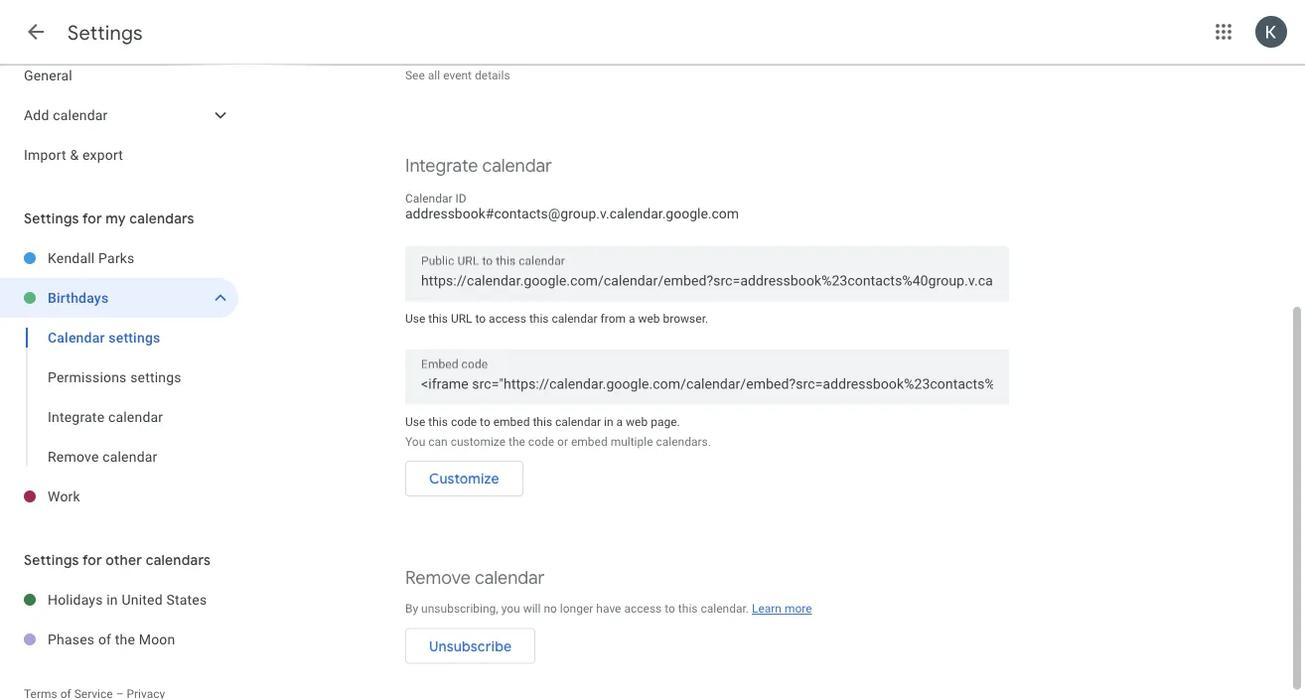 Task type: locate. For each thing, give the bounding box(es) containing it.
use
[[405, 312, 425, 326], [405, 415, 425, 429]]

1 vertical spatial for
[[82, 551, 102, 569]]

0 vertical spatial use
[[405, 312, 425, 326]]

export
[[82, 147, 123, 163]]

settings
[[68, 20, 143, 45], [24, 210, 79, 227], [24, 551, 79, 569]]

you up the see
[[405, 49, 429, 65]]

1 vertical spatial the
[[115, 631, 135, 648]]

1 vertical spatial settings
[[130, 369, 182, 385]]

unsubscribe button
[[405, 623, 536, 671]]

settings down the calendar settings
[[130, 369, 182, 385]]

calendar for calendar settings
[[48, 329, 105, 346]]

0 vertical spatial calendar
[[405, 192, 453, 206]]

a right from
[[629, 312, 635, 326]]

to up customize
[[480, 415, 490, 429]]

customize
[[429, 471, 499, 488]]

integrate calendar
[[405, 155, 552, 177], [48, 409, 163, 425]]

1 horizontal spatial calendar
[[405, 192, 453, 206]]

0 vertical spatial settings
[[109, 329, 160, 346]]

integrate
[[405, 155, 478, 177], [48, 409, 105, 425]]

states
[[166, 592, 207, 608]]

calendar
[[405, 192, 453, 206], [48, 329, 105, 346]]

1 horizontal spatial remove calendar
[[405, 567, 545, 590]]

permissions settings
[[48, 369, 182, 385]]

0 horizontal spatial remove
[[48, 448, 99, 465]]

0 horizontal spatial a
[[616, 415, 623, 429]]

0 horizontal spatial access
[[489, 312, 526, 326]]

a up "multiple"
[[616, 415, 623, 429]]

settings for settings
[[68, 20, 143, 45]]

you inside you can see all event details
[[405, 49, 429, 65]]

1 vertical spatial access
[[624, 602, 662, 616]]

0 vertical spatial settings
[[68, 20, 143, 45]]

parks
[[98, 250, 135, 266]]

code
[[451, 415, 477, 429], [528, 435, 554, 449]]

0 horizontal spatial calendar
[[48, 329, 105, 346]]

2 vertical spatial to
[[665, 602, 675, 616]]

web for browser.
[[638, 312, 660, 326]]

web up "multiple"
[[626, 415, 648, 429]]

phases of the moon link
[[48, 620, 238, 660]]

settings down birthdays link
[[109, 329, 160, 346]]

import & export
[[24, 147, 123, 163]]

permissions
[[48, 369, 127, 385]]

calendar up or
[[555, 415, 601, 429]]

united
[[122, 592, 163, 608]]

0 vertical spatial a
[[629, 312, 635, 326]]

will
[[523, 602, 541, 616]]

group
[[0, 318, 238, 477]]

calendars
[[129, 210, 194, 227], [146, 551, 211, 569]]

remove inside "group"
[[48, 448, 99, 465]]

by
[[405, 602, 418, 616]]

1 vertical spatial integrate calendar
[[48, 409, 163, 425]]

integrate down the permissions
[[48, 409, 105, 425]]

remove up work
[[48, 448, 99, 465]]

remove calendar up unsubscribing, at the left of page
[[405, 567, 545, 590]]

1 vertical spatial in
[[107, 592, 118, 608]]

1 vertical spatial a
[[616, 415, 623, 429]]

calendars up states
[[146, 551, 211, 569]]

remove up unsubscribing, at the left of page
[[405, 567, 471, 590]]

this left from
[[529, 312, 549, 326]]

by unsubscribing, you will no longer have access to this calendar. learn more
[[405, 602, 812, 616]]

1 vertical spatial calendars
[[146, 551, 211, 569]]

birthdays
[[48, 290, 109, 306]]

1 horizontal spatial the
[[509, 435, 525, 449]]

see
[[405, 69, 425, 83]]

0 vertical spatial web
[[638, 312, 660, 326]]

0 horizontal spatial the
[[115, 631, 135, 648]]

my
[[106, 210, 126, 227]]

this left calendar.
[[678, 602, 698, 616]]

1 vertical spatial to
[[480, 415, 490, 429]]

calendars right my
[[129, 210, 194, 227]]

1 horizontal spatial code
[[528, 435, 554, 449]]

1 for from the top
[[82, 210, 102, 227]]

holidays in united states tree item
[[0, 580, 238, 620]]

you for you can see all event details
[[405, 49, 429, 65]]

settings for settings for my calendars
[[24, 210, 79, 227]]

1 use from the top
[[405, 312, 425, 326]]

can for you can customize the code or embed multiple calendars.
[[428, 435, 448, 449]]

0 vertical spatial calendars
[[129, 210, 194, 227]]

web right from
[[638, 312, 660, 326]]

web
[[638, 312, 660, 326], [626, 415, 648, 429]]

for left other
[[82, 551, 102, 569]]

integrate calendar down "permissions settings"
[[48, 409, 163, 425]]

1 vertical spatial remove calendar
[[405, 567, 545, 590]]

tree
[[0, 56, 238, 175]]

calendar for calendar id addressbook#contacts@group.v.calendar.google.com
[[405, 192, 453, 206]]

2 for from the top
[[82, 551, 102, 569]]

integrate calendar up id
[[405, 155, 552, 177]]

this
[[428, 312, 448, 326], [529, 312, 549, 326], [428, 415, 448, 429], [533, 415, 552, 429], [678, 602, 698, 616]]

settings for calendar settings
[[109, 329, 160, 346]]

to right url
[[475, 312, 486, 326]]

group containing calendar settings
[[0, 318, 238, 477]]

you
[[405, 49, 429, 65], [405, 435, 425, 449]]

remove calendar
[[48, 448, 157, 465], [405, 567, 545, 590]]

calendar left id
[[405, 192, 453, 206]]

integrate inside "group"
[[48, 409, 105, 425]]

0 vertical spatial integrate
[[405, 155, 478, 177]]

you
[[501, 602, 520, 616]]

details
[[475, 69, 510, 83]]

holidays in united states
[[48, 592, 207, 608]]

2 you from the top
[[405, 435, 425, 449]]

use this url to access this calendar from a web browser.
[[405, 312, 708, 326]]

1 horizontal spatial access
[[624, 602, 662, 616]]

id
[[456, 192, 467, 206]]

embed up customize
[[493, 415, 530, 429]]

1 vertical spatial settings
[[24, 210, 79, 227]]

access right have
[[624, 602, 662, 616]]

2 vertical spatial settings
[[24, 551, 79, 569]]

1 vertical spatial use
[[405, 415, 425, 429]]

settings for permissions settings
[[130, 369, 182, 385]]

for
[[82, 210, 102, 227], [82, 551, 102, 569]]

embed
[[493, 415, 530, 429], [571, 435, 608, 449]]

1 horizontal spatial embed
[[571, 435, 608, 449]]

calendar down birthdays
[[48, 329, 105, 346]]

can inside you can see all event details
[[432, 49, 455, 65]]

work tree item
[[0, 477, 238, 517]]

1 horizontal spatial remove
[[405, 567, 471, 590]]

can left customize
[[428, 435, 448, 449]]

a
[[629, 312, 635, 326], [616, 415, 623, 429]]

0 horizontal spatial integrate calendar
[[48, 409, 163, 425]]

1 horizontal spatial integrate calendar
[[405, 155, 552, 177]]

0 horizontal spatial code
[[451, 415, 477, 429]]

2 use from the top
[[405, 415, 425, 429]]

0 horizontal spatial in
[[107, 592, 118, 608]]

remove calendar inside "group"
[[48, 448, 157, 465]]

1 horizontal spatial a
[[629, 312, 635, 326]]

integrate up id
[[405, 155, 478, 177]]

0 vertical spatial in
[[604, 415, 613, 429]]

embed right or
[[571, 435, 608, 449]]

remove calendar up work tree item
[[48, 448, 157, 465]]

code down the use this code to embed this calendar in a web page.
[[528, 435, 554, 449]]

0 horizontal spatial remove calendar
[[48, 448, 157, 465]]

calendar inside tree
[[48, 329, 105, 346]]

calendar
[[53, 107, 108, 123], [482, 155, 552, 177], [552, 312, 598, 326], [108, 409, 163, 425], [555, 415, 601, 429], [102, 448, 157, 465], [475, 567, 545, 590]]

you left customize
[[405, 435, 425, 449]]

settings up holidays
[[24, 551, 79, 569]]

0 vertical spatial remove
[[48, 448, 99, 465]]

event
[[443, 69, 472, 83]]

None text field
[[421, 267, 993, 295], [421, 371, 993, 399], [421, 267, 993, 295], [421, 371, 993, 399]]

1 you from the top
[[405, 49, 429, 65]]

settings for other calendars tree
[[0, 580, 238, 660]]

to
[[475, 312, 486, 326], [480, 415, 490, 429], [665, 602, 675, 616]]

1 vertical spatial calendar
[[48, 329, 105, 346]]

unsubscribing,
[[421, 602, 498, 616]]

can up all
[[432, 49, 455, 65]]

0 vertical spatial you
[[405, 49, 429, 65]]

1 vertical spatial web
[[626, 415, 648, 429]]

this left url
[[428, 312, 448, 326]]

work link
[[48, 477, 238, 517]]

settings right the go back image
[[68, 20, 143, 45]]

learn
[[752, 602, 782, 616]]

0 vertical spatial for
[[82, 210, 102, 227]]

1 vertical spatial can
[[428, 435, 448, 449]]

in
[[604, 415, 613, 429], [107, 592, 118, 608]]

for left my
[[82, 210, 102, 227]]

access right url
[[489, 312, 526, 326]]

code up customize
[[451, 415, 477, 429]]

0 vertical spatial can
[[432, 49, 455, 65]]

have
[[596, 602, 621, 616]]

in left the united
[[107, 592, 118, 608]]

longer
[[560, 602, 593, 616]]

in up "multiple"
[[604, 415, 613, 429]]

1 horizontal spatial in
[[604, 415, 613, 429]]

0 vertical spatial remove calendar
[[48, 448, 157, 465]]

1 vertical spatial integrate
[[48, 409, 105, 425]]

calendar inside 'calendar id addressbook#contacts@group.v.calendar.google.com'
[[405, 192, 453, 206]]

add calendar
[[24, 107, 108, 123]]

calendar up work tree item
[[102, 448, 157, 465]]

0 horizontal spatial embed
[[493, 415, 530, 429]]

0 horizontal spatial integrate
[[48, 409, 105, 425]]

settings up the kendall
[[24, 210, 79, 227]]

access
[[489, 312, 526, 326], [624, 602, 662, 616]]

general
[[24, 67, 72, 83]]

work
[[48, 488, 80, 505]]

0 vertical spatial the
[[509, 435, 525, 449]]

use for use this url to access this calendar from a web browser.
[[405, 312, 425, 326]]

settings
[[109, 329, 160, 346], [130, 369, 182, 385]]

0 vertical spatial to
[[475, 312, 486, 326]]

the
[[509, 435, 525, 449], [115, 631, 135, 648]]

remove
[[48, 448, 99, 465], [405, 567, 471, 590]]

the right of
[[115, 631, 135, 648]]

to left calendar.
[[665, 602, 675, 616]]

no
[[544, 602, 557, 616]]

the down the use this code to embed this calendar in a web page.
[[509, 435, 525, 449]]

1 vertical spatial you
[[405, 435, 425, 449]]

can
[[432, 49, 455, 65], [428, 435, 448, 449]]

0 vertical spatial code
[[451, 415, 477, 429]]

&
[[70, 147, 79, 163]]

you can customize the code or embed multiple calendars.
[[405, 435, 711, 449]]

calendar up you
[[475, 567, 545, 590]]



Task type: describe. For each thing, give the bounding box(es) containing it.
use for use this code to embed this calendar in a web page.
[[405, 415, 425, 429]]

url
[[451, 312, 472, 326]]

you can see all event details
[[405, 49, 510, 83]]

for for my
[[82, 210, 102, 227]]

to for embed
[[480, 415, 490, 429]]

1 vertical spatial remove
[[405, 567, 471, 590]]

1 vertical spatial embed
[[571, 435, 608, 449]]

settings for my calendars tree
[[0, 238, 238, 517]]

holidays in united states link
[[48, 580, 238, 620]]

customize
[[451, 435, 506, 449]]

of
[[98, 631, 111, 648]]

settings heading
[[68, 20, 143, 45]]

this up customize
[[428, 415, 448, 429]]

kendall parks tree item
[[0, 238, 238, 278]]

go back image
[[24, 20, 48, 44]]

import
[[24, 147, 66, 163]]

calendar id addressbook#contacts@group.v.calendar.google.com
[[405, 192, 739, 223]]

calendars for settings for other calendars
[[146, 551, 211, 569]]

moon
[[139, 631, 175, 648]]

this up you can customize the code or embed multiple calendars. at bottom
[[533, 415, 552, 429]]

multiple
[[611, 435, 653, 449]]

the inside phases of the moon link
[[115, 631, 135, 648]]

browser.
[[663, 312, 708, 326]]

a for from
[[629, 312, 635, 326]]

calendar up "&"
[[53, 107, 108, 123]]

calendar.
[[701, 602, 749, 616]]

phases of the moon tree item
[[0, 620, 238, 660]]

1 vertical spatial code
[[528, 435, 554, 449]]

addressbook#contacts@group.v.calendar.google.com
[[405, 206, 739, 223]]

a for in
[[616, 415, 623, 429]]

you for you can customize the code or embed multiple calendars.
[[405, 435, 425, 449]]

calendar settings
[[48, 329, 160, 346]]

from
[[601, 312, 626, 326]]

settings for other calendars
[[24, 551, 211, 569]]

tree containing general
[[0, 56, 238, 175]]

0 vertical spatial access
[[489, 312, 526, 326]]

1 horizontal spatial integrate
[[405, 155, 478, 177]]

more
[[785, 602, 812, 616]]

calendars for settings for my calendars
[[129, 210, 194, 227]]

in inside tree item
[[107, 592, 118, 608]]

add
[[24, 107, 49, 123]]

use this code to embed this calendar in a web page.
[[405, 415, 680, 429]]

kendall
[[48, 250, 95, 266]]

all
[[428, 69, 440, 83]]

web for page.
[[626, 415, 648, 429]]

calendar up 'calendar id addressbook#contacts@group.v.calendar.google.com' at the top
[[482, 155, 552, 177]]

phases of the moon
[[48, 631, 175, 648]]

holidays
[[48, 592, 103, 608]]

page.
[[651, 415, 680, 429]]

calendar left from
[[552, 312, 598, 326]]

birthdays tree item
[[0, 278, 238, 318]]

learn more link
[[752, 602, 812, 616]]

to for access
[[475, 312, 486, 326]]

settings for my calendars
[[24, 210, 194, 227]]

phases
[[48, 631, 95, 648]]

settings for settings for other calendars
[[24, 551, 79, 569]]

birthdays link
[[48, 278, 203, 318]]

unsubscribe
[[429, 638, 512, 655]]

other
[[106, 551, 142, 569]]

0 vertical spatial embed
[[493, 415, 530, 429]]

calendars.
[[656, 435, 711, 449]]

calendar down "permissions settings"
[[108, 409, 163, 425]]

integrate calendar inside "group"
[[48, 409, 163, 425]]

can for you can see all event details
[[432, 49, 455, 65]]

for for other
[[82, 551, 102, 569]]

kendall parks
[[48, 250, 135, 266]]

or
[[557, 435, 568, 449]]

0 vertical spatial integrate calendar
[[405, 155, 552, 177]]



Task type: vqa. For each thing, say whether or not it's contained in the screenshot.
embed the to
yes



